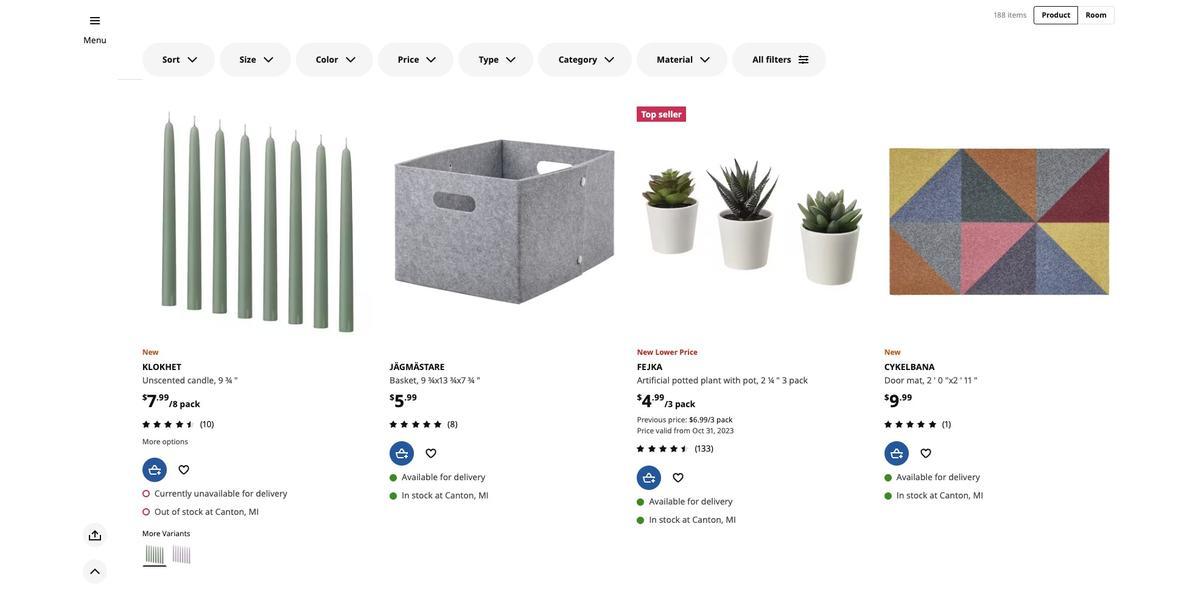 Task type: vqa. For each thing, say whether or not it's contained in the screenshot.
storage,
no



Task type: describe. For each thing, give the bounding box(es) containing it.
delivery right unavailable at left
[[256, 488, 287, 499]]

category button
[[539, 43, 632, 77]]

new for pot,
[[637, 347, 654, 357]]

product
[[1042, 10, 1071, 20]]

pack up 2023 at the bottom right of page
[[717, 415, 733, 425]]

save to favorites, cykelbana, door mat image
[[914, 442, 938, 466]]

from
[[674, 426, 691, 436]]

more variants
[[142, 529, 190, 539]]

stock for 5
[[412, 490, 433, 501]]

¾x7
[[450, 374, 466, 386]]

in stock at canton, mi for 5
[[402, 490, 489, 501]]

9 inside 'new cykelbana door mat, 2 ' 0 "x2 ' 11 " $ 9 . 99'
[[890, 389, 900, 412]]

2 inside 'new cykelbana door mat, 2 ' 0 "x2 ' 11 " $ 9 . 99'
[[927, 374, 932, 386]]

99 inside new klokhet unscented candle, 9 ¾ " $ 7 . 99 /8 pack
[[159, 392, 169, 403]]

oct
[[693, 426, 705, 436]]

188
[[994, 9, 1006, 20]]

available for 5
[[402, 471, 438, 483]]

available for delivery for '
[[897, 471, 981, 483]]

all filters
[[753, 54, 792, 65]]

variants
[[162, 529, 190, 539]]

for for 5
[[440, 471, 452, 483]]

color button
[[296, 43, 373, 77]]

potted
[[672, 374, 699, 386]]

room button
[[1078, 6, 1115, 24]]

fejka artificial potted plant with pot, indoor/outdoor succulent, 2 ¼ " 3 pack image
[[637, 107, 868, 337]]

1 horizontal spatial in stock at canton, mi
[[650, 514, 736, 526]]

188 items
[[994, 9, 1027, 20]]

. down artificial
[[652, 392, 655, 403]]

" inside jägmästare basket, 9 ¾x13 ¾x7 ¾ " $ 5 . 99
[[477, 374, 480, 386]]

jägmästare basket, 9 ¾x13 ¾x7 ¾ " $ 5 . 99
[[390, 361, 480, 412]]

new lower price fejka artificial potted plant with pot, 2 ¼ " 3 pack $ 4 . 99 /3 pack previous price: $ 6 . 99 /3 pack price valid from oct 31, 2023
[[637, 347, 808, 436]]

new klokhet unscented candle, 9 ¾ " $ 7 . 99 /8 pack
[[142, 347, 238, 412]]

¼
[[768, 374, 775, 386]]

31,
[[706, 426, 716, 436]]

out
[[155, 506, 170, 518]]

mi for 4
[[726, 514, 736, 526]]

1 ' from the left
[[934, 374, 936, 386]]

add to bag, cykelbana, door mat image
[[885, 442, 909, 466]]

all
[[753, 54, 764, 65]]

3
[[783, 374, 787, 386]]

1 horizontal spatial available for delivery
[[650, 496, 733, 507]]

room
[[1086, 10, 1107, 20]]

stock for 9
[[907, 490, 928, 501]]

sort button
[[142, 43, 215, 77]]

1 vertical spatial /3
[[708, 415, 715, 425]]

. up oct
[[698, 415, 700, 425]]

. inside 'new cykelbana door mat, 2 ' 0 "x2 ' 11 " $ 9 . 99'
[[900, 392, 902, 403]]

jägmästare
[[390, 361, 445, 373]]

7
[[147, 389, 156, 412]]

add to bag, fejka, artificial potted plant with pot image
[[637, 466, 662, 490]]

(10)
[[200, 418, 214, 430]]

filters
[[766, 54, 792, 65]]

klokhet
[[142, 361, 181, 373]]

material
[[657, 54, 693, 65]]

currently
[[155, 488, 192, 499]]

price:
[[669, 415, 688, 425]]

in stock at canton, mi for '
[[897, 490, 984, 501]]

type button
[[459, 43, 534, 77]]

more options
[[142, 437, 188, 447]]

pack inside new klokhet unscented candle, 9 ¾ " $ 7 . 99 /8 pack
[[180, 398, 200, 410]]

in for 5
[[402, 490, 410, 501]]

(8)
[[448, 418, 458, 430]]

99 right 4
[[655, 392, 665, 403]]

menu
[[84, 34, 107, 46]]

basket,
[[390, 374, 419, 386]]

seller
[[659, 108, 682, 120]]

out of stock at canton, mi
[[155, 506, 259, 518]]

delivery for 4
[[702, 496, 733, 507]]

"x2
[[946, 374, 958, 386]]

available for delivery for 5
[[402, 471, 486, 483]]

" inside new klokhet unscented candle, 9 ¾ " $ 7 . 99 /8 pack
[[234, 374, 238, 386]]

delivery for 5
[[454, 471, 486, 483]]

plant
[[701, 374, 722, 386]]

material button
[[637, 43, 728, 77]]

save to favorites, klokhet, unscented candle image
[[172, 458, 196, 482]]

5
[[395, 389, 405, 412]]

$ down artificial
[[637, 392, 642, 403]]

¾x13
[[428, 374, 448, 386]]

at for 4
[[683, 514, 691, 526]]

klokhet unscented candle, green, 9 ¾ " image
[[142, 107, 373, 337]]

cykelbana door mat, multicolor, 2 ' 0 "x2 ' 11 " image
[[885, 107, 1115, 337]]

2 inside "new lower price fejka artificial potted plant with pot, 2 ¼ " 3 pack $ 4 . 99 /3 pack previous price: $ 6 . 99 /3 pack price valid from oct 31, 2023"
[[761, 374, 766, 386]]

jägmästare basket, 9 ¾x13 ¾x7 ¾ " image
[[390, 107, 620, 337]]



Task type: locate. For each thing, give the bounding box(es) containing it.
1 horizontal spatial ¾
[[468, 374, 475, 386]]

¾ right the candle, at the bottom left
[[225, 374, 232, 386]]

at
[[435, 490, 443, 501], [930, 490, 938, 501], [205, 506, 213, 518], [683, 514, 691, 526]]

2 horizontal spatial price
[[680, 347, 698, 357]]

more for more variants
[[142, 529, 160, 539]]

¾ inside new klokhet unscented candle, 9 ¾ " $ 7 . 99 /8 pack
[[225, 374, 232, 386]]

0 horizontal spatial new
[[142, 347, 159, 357]]

mi for 9
[[974, 490, 984, 501]]

9
[[218, 374, 223, 386], [421, 374, 426, 386], [890, 389, 900, 412]]

available for delivery down save to favorites, jägmästare, basket icon
[[402, 471, 486, 483]]

0
[[939, 374, 944, 386]]

$ inside 'new cykelbana door mat, 2 ' 0 "x2 ' 11 " $ 9 . 99'
[[885, 392, 890, 403]]

previous
[[637, 415, 667, 425]]

1 horizontal spatial 2
[[927, 374, 932, 386]]

¾ right ¾x7
[[468, 374, 475, 386]]

0 horizontal spatial /3
[[665, 398, 673, 410]]

99 right 6
[[700, 415, 708, 425]]

/8
[[169, 398, 178, 410]]

at down unavailable at left
[[205, 506, 213, 518]]

delivery for 9
[[949, 471, 981, 483]]

¾ for 7
[[225, 374, 232, 386]]

" left 3 on the right
[[777, 374, 780, 386]]

.
[[156, 392, 159, 403], [405, 392, 407, 403], [652, 392, 655, 403], [900, 392, 902, 403], [698, 415, 700, 425]]

0 vertical spatial more
[[142, 437, 160, 447]]

2 vertical spatial price
[[637, 426, 654, 436]]

99 inside 'new cykelbana door mat, 2 ' 0 "x2 ' 11 " $ 9 . 99'
[[902, 392, 913, 403]]

valid
[[656, 426, 672, 436]]

/3
[[665, 398, 673, 410], [708, 415, 715, 425]]

mat,
[[907, 374, 925, 386]]

/3 up price:
[[665, 398, 673, 410]]

9 down door
[[890, 389, 900, 412]]

of
[[172, 506, 180, 518]]

' left 0
[[934, 374, 936, 386]]

4 " from the left
[[975, 374, 978, 386]]

at down save to favorites, jägmästare, basket icon
[[435, 490, 443, 501]]

99 right the 5
[[407, 392, 417, 403]]

save to favorites, jägmästare, basket image
[[419, 442, 443, 466]]

artificial
[[637, 374, 670, 386]]

pack
[[790, 374, 808, 386], [180, 398, 200, 410], [675, 398, 696, 410], [717, 415, 733, 425]]

new inside 'new cykelbana door mat, 2 ' 0 "x2 ' 11 " $ 9 . 99'
[[885, 347, 901, 357]]

/3 up 31,
[[708, 415, 715, 425]]

9 inside new klokhet unscented candle, 9 ¾ " $ 7 . 99 /8 pack
[[218, 374, 223, 386]]

menu button
[[84, 34, 107, 47]]

1 horizontal spatial available
[[650, 496, 686, 507]]

. left /8
[[156, 392, 159, 403]]

available down the save to favorites, fejka, artificial potted plant with pot image
[[650, 496, 686, 507]]

delivery down (133)
[[702, 496, 733, 507]]

canton, for 9
[[940, 490, 971, 501]]

$ inside new klokhet unscented candle, 9 ¾ " $ 7 . 99 /8 pack
[[142, 392, 147, 403]]

in down add to bag, jägmästare, basket icon
[[402, 490, 410, 501]]

$ down unscented
[[142, 392, 147, 403]]

review: 4.5 out of 5 stars. total reviews: 10 image
[[139, 417, 198, 432]]

new up klokhet
[[142, 347, 159, 357]]

size
[[240, 54, 256, 65]]

in down "add to bag, fejka, artificial potted plant with pot" icon
[[650, 514, 657, 526]]

¾
[[225, 374, 232, 386], [468, 374, 475, 386]]

2 left 0
[[927, 374, 932, 386]]

at down save to favorites, cykelbana, door mat icon
[[930, 490, 938, 501]]

new up fejka
[[637, 347, 654, 357]]

new for '
[[885, 347, 901, 357]]

pack right 3 on the right
[[790, 374, 808, 386]]

canton, for 5
[[445, 490, 476, 501]]

category
[[559, 54, 598, 65]]

color
[[316, 54, 338, 65]]

for
[[440, 471, 452, 483], [935, 471, 947, 483], [242, 488, 254, 499], [688, 496, 699, 507]]

1 horizontal spatial price
[[637, 426, 654, 436]]

$ up oct
[[689, 415, 694, 425]]

delivery down "(1)"
[[949, 471, 981, 483]]

3 " from the left
[[777, 374, 780, 386]]

2
[[761, 374, 766, 386], [927, 374, 932, 386]]

for for 4
[[688, 496, 699, 507]]

review: 4.9 out of 5 stars. total reviews: 8 image
[[386, 417, 445, 432]]

more for more options
[[142, 437, 160, 447]]

99 right 7
[[159, 392, 169, 403]]

delivery
[[454, 471, 486, 483], [949, 471, 981, 483], [256, 488, 287, 499], [702, 496, 733, 507]]

11
[[965, 374, 972, 386]]

mi for 5
[[479, 490, 489, 501]]

more
[[142, 437, 160, 447], [142, 529, 160, 539]]

99 inside jägmästare basket, 9 ¾x13 ¾x7 ¾ " $ 5 . 99
[[407, 392, 417, 403]]

more left options
[[142, 437, 160, 447]]

3 new from the left
[[885, 347, 901, 357]]

in stock at canton, mi down save to favorites, cykelbana, door mat icon
[[897, 490, 984, 501]]

$ down door
[[885, 392, 890, 403]]

more down out
[[142, 529, 160, 539]]

0 horizontal spatial ¾
[[225, 374, 232, 386]]

" inside 'new cykelbana door mat, 2 ' 0 "x2 ' 11 " $ 9 . 99'
[[975, 374, 978, 386]]

99
[[159, 392, 169, 403], [407, 392, 417, 403], [655, 392, 665, 403], [902, 392, 913, 403], [700, 415, 708, 425]]

stock for 4
[[659, 514, 680, 526]]

for down save to favorites, jägmästare, basket icon
[[440, 471, 452, 483]]

1 " from the left
[[234, 374, 238, 386]]

¾ for 5
[[468, 374, 475, 386]]

available for '
[[897, 471, 933, 483]]

" right ¾x7
[[477, 374, 480, 386]]

stock
[[412, 490, 433, 501], [907, 490, 928, 501], [182, 506, 203, 518], [659, 514, 680, 526]]

1 vertical spatial price
[[680, 347, 698, 357]]

for right unavailable at left
[[242, 488, 254, 499]]

1 horizontal spatial 9
[[421, 374, 426, 386]]

2 " from the left
[[477, 374, 480, 386]]

in stock at canton, mi down save to favorites, jägmästare, basket icon
[[402, 490, 489, 501]]

new up 'cykelbana'
[[885, 347, 901, 357]]

unscented
[[142, 374, 185, 386]]

for down the save to favorites, fejka, artificial potted plant with pot image
[[688, 496, 699, 507]]

0 horizontal spatial available for delivery
[[402, 471, 486, 483]]

delivery down "(8)"
[[454, 471, 486, 483]]

new
[[142, 347, 159, 357], [637, 347, 654, 357], [885, 347, 901, 357]]

stock down save to favorites, jägmästare, basket icon
[[412, 490, 433, 501]]

1 more from the top
[[142, 437, 160, 447]]

at for 5
[[435, 490, 443, 501]]

¾ inside jägmästare basket, 9 ¾x13 ¾x7 ¾ " $ 5 . 99
[[468, 374, 475, 386]]

$
[[142, 392, 147, 403], [390, 392, 395, 403], [637, 392, 642, 403], [885, 392, 890, 403], [689, 415, 694, 425]]

price inside button
[[398, 54, 419, 65]]

top seller
[[642, 108, 682, 120]]

$ down basket,
[[390, 392, 395, 403]]

pack right /8
[[180, 398, 200, 410]]

pot,
[[743, 374, 759, 386]]

0 vertical spatial price
[[398, 54, 419, 65]]

" right the candle, at the bottom left
[[234, 374, 238, 386]]

with
[[724, 374, 741, 386]]

1 new from the left
[[142, 347, 159, 357]]

pack up price:
[[675, 398, 696, 410]]

in down add to bag, cykelbana, door mat icon at the bottom
[[897, 490, 905, 501]]

price button
[[378, 43, 454, 77]]

2 ' from the left
[[961, 374, 963, 386]]

'
[[934, 374, 936, 386], [961, 374, 963, 386]]

available for delivery down save to favorites, cykelbana, door mat icon
[[897, 471, 981, 483]]

1 2 from the left
[[761, 374, 766, 386]]

2 horizontal spatial 9
[[890, 389, 900, 412]]

fejka
[[637, 361, 663, 373]]

1 horizontal spatial /3
[[708, 415, 715, 425]]

available for delivery down the save to favorites, fejka, artificial potted plant with pot image
[[650, 496, 733, 507]]

top seller link
[[637, 107, 868, 337]]

at for 9
[[930, 490, 938, 501]]

9 left ¾x13
[[421, 374, 426, 386]]

options
[[162, 437, 188, 447]]

1 horizontal spatial '
[[961, 374, 963, 386]]

cykelbana
[[885, 361, 935, 373]]

unavailable
[[194, 488, 240, 499]]

" right 11
[[975, 374, 978, 386]]

9 inside jägmästare basket, 9 ¾x13 ¾x7 ¾ " $ 5 . 99
[[421, 374, 426, 386]]

(1)
[[943, 418, 952, 430]]

stock down the save to favorites, fejka, artificial potted plant with pot image
[[659, 514, 680, 526]]

2 horizontal spatial available for delivery
[[897, 471, 981, 483]]

new for 7
[[142, 347, 159, 357]]

items
[[1008, 9, 1027, 20]]

. down basket,
[[405, 392, 407, 403]]

2023
[[718, 426, 734, 436]]

add to bag, jägmästare, basket image
[[390, 442, 414, 466]]

2 horizontal spatial available
[[897, 471, 933, 483]]

available
[[402, 471, 438, 483], [897, 471, 933, 483], [650, 496, 686, 507]]

for for 9
[[935, 471, 947, 483]]

mi
[[479, 490, 489, 501], [974, 490, 984, 501], [249, 506, 259, 518], [726, 514, 736, 526]]

review: 5 out of 5 stars. total reviews: 1 image
[[881, 417, 940, 432]]

at down the save to favorites, fejka, artificial potted plant with pot image
[[683, 514, 691, 526]]

new inside new klokhet unscented candle, 9 ¾ " $ 7 . 99 /8 pack
[[142, 347, 159, 357]]

lower
[[656, 347, 678, 357]]

currently unavailable for delivery
[[155, 488, 287, 499]]

" inside "new lower price fejka artificial potted plant with pot, 2 ¼ " 3 pack $ 4 . 99 /3 pack previous price: $ 6 . 99 /3 pack price valid from oct 31, 2023"
[[777, 374, 780, 386]]

1 ¾ from the left
[[225, 374, 232, 386]]

$ inside jägmästare basket, 9 ¾x13 ¾x7 ¾ " $ 5 . 99
[[390, 392, 395, 403]]

available down save to favorites, cykelbana, door mat icon
[[897, 471, 933, 483]]

sort
[[162, 54, 180, 65]]

9 right the candle, at the bottom left
[[218, 374, 223, 386]]

0 horizontal spatial price
[[398, 54, 419, 65]]

0 horizontal spatial 9
[[218, 374, 223, 386]]

0 horizontal spatial available
[[402, 471, 438, 483]]

new cykelbana door mat, 2 ' 0 "x2 ' 11 " $ 9 . 99
[[885, 347, 978, 412]]

0 horizontal spatial '
[[934, 374, 936, 386]]

0 horizontal spatial in
[[402, 490, 410, 501]]

add to bag, klokhet, unscented candle image
[[142, 458, 167, 482]]

2 2 from the left
[[927, 374, 932, 386]]

klokhet unscented candle, light lilac, 9 ¾ " image
[[171, 544, 192, 564]]

4
[[642, 389, 652, 412]]

in for '
[[897, 490, 905, 501]]

. down door
[[900, 392, 902, 403]]

save to favorites, fejka, artificial potted plant with pot image
[[667, 466, 691, 490]]

0 vertical spatial /3
[[665, 398, 673, 410]]

(133)
[[695, 443, 714, 454]]

2 left ¼ at bottom
[[761, 374, 766, 386]]

2 horizontal spatial in
[[897, 490, 905, 501]]

size button
[[220, 43, 291, 77]]

door
[[885, 374, 905, 386]]

. inside jägmästare basket, 9 ¾x13 ¾x7 ¾ " $ 5 . 99
[[405, 392, 407, 403]]

stock right of
[[182, 506, 203, 518]]

6
[[694, 415, 698, 425]]

0 horizontal spatial in stock at canton, mi
[[402, 490, 489, 501]]

2 new from the left
[[637, 347, 654, 357]]

0 horizontal spatial 2
[[761, 374, 766, 386]]

candle,
[[187, 374, 216, 386]]

top
[[642, 108, 657, 120]]

in stock at canton, mi down the save to favorites, fejka, artificial potted plant with pot image
[[650, 514, 736, 526]]

1 horizontal spatial in
[[650, 514, 657, 526]]

2 ¾ from the left
[[468, 374, 475, 386]]

in stock at canton, mi
[[402, 490, 489, 501], [897, 490, 984, 501], [650, 514, 736, 526]]

2 more from the top
[[142, 529, 160, 539]]

. inside new klokhet unscented candle, 9 ¾ " $ 7 . 99 /8 pack
[[156, 392, 159, 403]]

type
[[479, 54, 499, 65]]

"
[[234, 374, 238, 386], [477, 374, 480, 386], [777, 374, 780, 386], [975, 374, 978, 386]]

stock down save to favorites, cykelbana, door mat icon
[[907, 490, 928, 501]]

available down save to favorites, jägmästare, basket icon
[[402, 471, 438, 483]]

2 horizontal spatial new
[[885, 347, 901, 357]]

1 horizontal spatial new
[[637, 347, 654, 357]]

99 down mat,
[[902, 392, 913, 403]]

' left 11
[[961, 374, 963, 386]]

all filters button
[[733, 43, 826, 77]]

product button
[[1035, 6, 1079, 24]]

canton, for 4
[[693, 514, 724, 526]]

new inside "new lower price fejka artificial potted plant with pot, 2 ¼ " 3 pack $ 4 . 99 /3 pack previous price: $ 6 . 99 /3 pack price valid from oct 31, 2023"
[[637, 347, 654, 357]]

for down save to favorites, cykelbana, door mat icon
[[935, 471, 947, 483]]

1 vertical spatial more
[[142, 529, 160, 539]]

review: 4.7 out of 5 stars. total reviews: 133 image
[[634, 442, 693, 456]]

2 horizontal spatial in stock at canton, mi
[[897, 490, 984, 501]]



